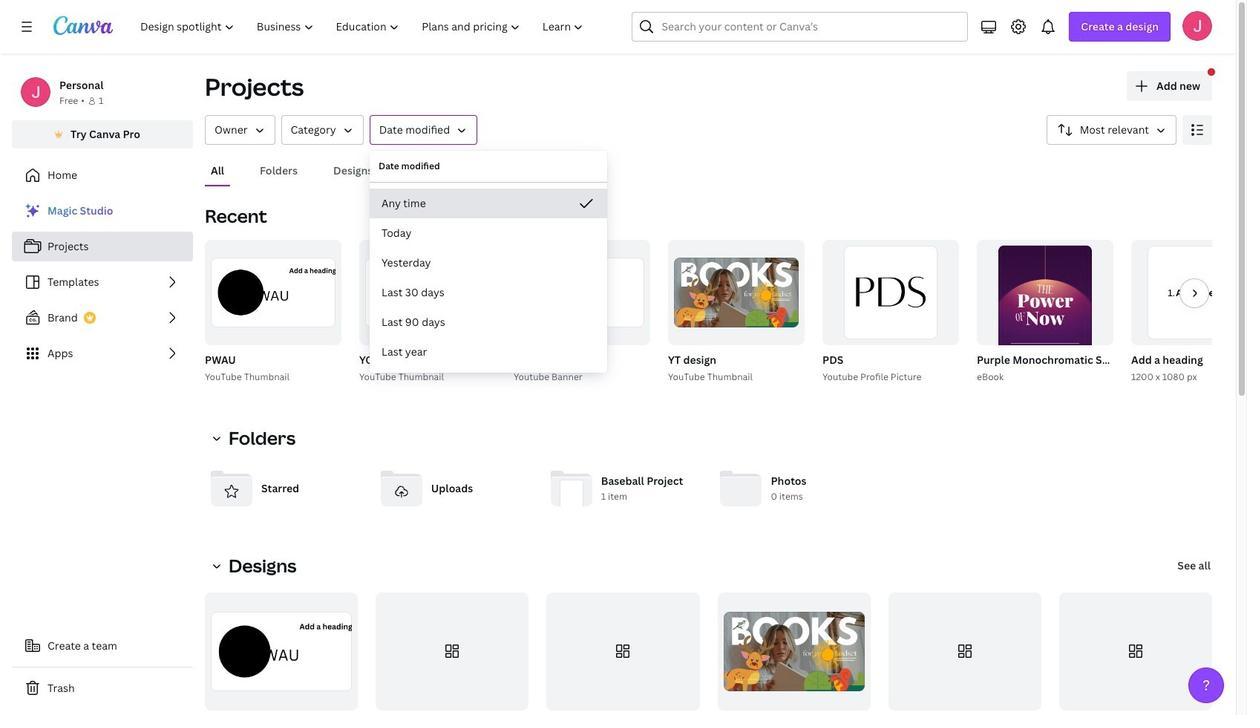 Task type: describe. For each thing, give the bounding box(es) containing it.
5 option from the top
[[370, 307, 608, 337]]

Category button
[[281, 115, 364, 145]]

6 option from the top
[[370, 337, 608, 367]]



Task type: vqa. For each thing, say whether or not it's contained in the screenshot.
list
yes



Task type: locate. For each thing, give the bounding box(es) containing it.
group
[[202, 240, 342, 385], [205, 240, 342, 345], [357, 240, 496, 385], [359, 240, 496, 345], [511, 240, 651, 385], [514, 240, 651, 345], [666, 240, 805, 385], [668, 240, 805, 345], [820, 240, 960, 385], [974, 240, 1203, 395], [1129, 240, 1248, 385], [1132, 240, 1248, 345], [205, 593, 358, 715], [205, 593, 358, 711], [376, 593, 529, 715], [376, 593, 529, 711], [547, 593, 700, 715], [547, 593, 700, 711], [718, 593, 871, 715], [718, 593, 871, 711], [889, 593, 1042, 715], [889, 593, 1042, 711], [1060, 593, 1213, 715], [1060, 593, 1213, 711]]

Search search field
[[662, 13, 939, 41]]

Date modified button
[[370, 115, 478, 145]]

3 option from the top
[[370, 248, 608, 278]]

Sort by button
[[1047, 115, 1177, 145]]

Owner button
[[205, 115, 275, 145]]

list
[[12, 196, 193, 368]]

None search field
[[632, 12, 969, 42]]

2 option from the top
[[370, 218, 608, 248]]

option
[[370, 189, 608, 218], [370, 218, 608, 248], [370, 248, 608, 278], [370, 278, 608, 307], [370, 307, 608, 337], [370, 337, 608, 367]]

list box
[[370, 189, 608, 367]]

1 option from the top
[[370, 189, 608, 218]]

james peterson image
[[1183, 11, 1213, 41]]

4 option from the top
[[370, 278, 608, 307]]

top level navigation element
[[131, 12, 597, 42]]



